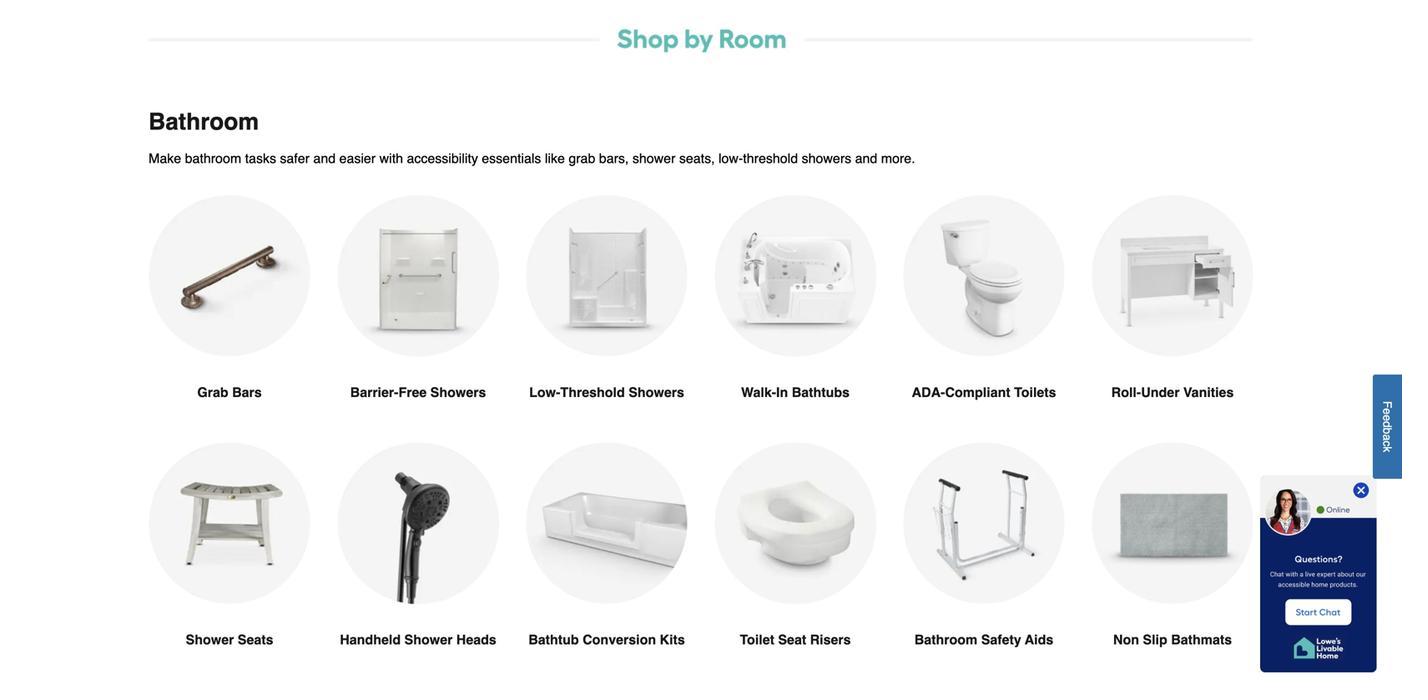 Task type: vqa. For each thing, say whether or not it's contained in the screenshot.
Roll-Under Vanities link
yes



Task type: describe. For each thing, give the bounding box(es) containing it.
shower seats link
[[149, 443, 311, 685]]

ada-compliant toilets link
[[904, 196, 1066, 443]]

a walk-in bathtub. image
[[715, 196, 877, 358]]

safer
[[280, 151, 310, 166]]

bathtub
[[529, 633, 579, 648]]

seat
[[779, 633, 807, 648]]

aids
[[1025, 633, 1054, 648]]

ada-
[[912, 385, 946, 401]]

walk-in bathtubs
[[742, 385, 850, 401]]

toilet
[[740, 633, 775, 648]]

d
[[1382, 422, 1395, 428]]

bathmats
[[1172, 633, 1233, 648]]

barrier-
[[350, 385, 399, 401]]

a
[[1382, 435, 1395, 441]]

2 e from the top
[[1382, 415, 1395, 422]]

1 shower from the left
[[186, 633, 234, 648]]

grab
[[197, 385, 229, 401]]

free
[[399, 385, 427, 401]]

1 e from the top
[[1382, 409, 1395, 415]]

roll-under vanities link
[[1092, 196, 1254, 443]]

walk-in bathtubs link
[[715, 196, 877, 443]]

low-threshold showers
[[530, 385, 685, 401]]

threshold
[[561, 385, 625, 401]]

safety
[[982, 633, 1022, 648]]

a white roll-under accessible vanity. image
[[1092, 196, 1254, 358]]

a low-threshold shower. image
[[526, 196, 688, 358]]

bathroom safety aids
[[915, 633, 1054, 648]]

seats,
[[680, 151, 715, 166]]

bathtub conversion kits
[[529, 633, 685, 648]]

accessibility
[[407, 151, 478, 166]]

low-
[[719, 151, 743, 166]]

bathroom
[[185, 151, 241, 166]]

grab bars link
[[149, 196, 311, 443]]

showers for barrier-free showers
[[431, 385, 486, 401]]

bathroom for bathroom
[[149, 109, 259, 135]]

an a d a compliant toilet. image
[[904, 196, 1066, 358]]

under
[[1142, 385, 1180, 401]]

c
[[1382, 441, 1395, 447]]

compliant
[[946, 385, 1011, 401]]

bars
[[232, 385, 262, 401]]

bathroom for bathroom safety aids
[[915, 633, 978, 648]]

a toilet seat riser. image
[[715, 443, 877, 605]]

grab bars
[[197, 385, 262, 401]]

with
[[380, 151, 403, 166]]

make bathroom tasks safer and easier with accessibility essentials like grab bars, shower seats, low-threshold showers and more.
[[149, 151, 916, 166]]

bathroom safety aids link
[[904, 443, 1066, 685]]

vanities
[[1184, 385, 1235, 401]]

k
[[1382, 447, 1395, 453]]

slip
[[1144, 633, 1168, 648]]

b
[[1382, 428, 1395, 435]]

kits
[[660, 633, 685, 648]]

bathtub conversion kits link
[[526, 443, 688, 685]]

a handheld shower head. image
[[337, 443, 499, 605]]

barrier-free showers
[[350, 385, 486, 401]]



Task type: locate. For each thing, give the bounding box(es) containing it.
non slip bathmats link
[[1092, 443, 1254, 685]]

a non-slip bathmat. image
[[1092, 443, 1254, 605]]

1 horizontal spatial and
[[856, 151, 878, 166]]

roll-
[[1112, 385, 1142, 401]]

showers
[[431, 385, 486, 401], [629, 385, 685, 401]]

a bronze wall-mount grab bar. image
[[149, 196, 311, 358]]

0 horizontal spatial shower
[[186, 633, 234, 648]]

toilets
[[1015, 385, 1057, 401]]

e up d
[[1382, 409, 1395, 415]]

handheld shower heads
[[340, 633, 497, 648]]

like
[[545, 151, 565, 166]]

bathroom up bathroom on the left top
[[149, 109, 259, 135]]

f e e d b a c k
[[1382, 401, 1395, 453]]

showers for low-threshold showers
[[629, 385, 685, 401]]

bathroom
[[149, 109, 259, 135], [915, 633, 978, 648]]

shop by room. image
[[149, 17, 1254, 59]]

and left more.
[[856, 151, 878, 166]]

a shower seat. image
[[149, 443, 311, 605]]

0 vertical spatial bathroom
[[149, 109, 259, 135]]

f
[[1382, 401, 1395, 409]]

seats
[[238, 633, 273, 648]]

2 showers from the left
[[629, 385, 685, 401]]

risers
[[811, 633, 851, 648]]

and
[[314, 151, 336, 166], [856, 151, 878, 166]]

a white bathtub with a cut out step-in opening. image
[[526, 443, 688, 605]]

0 horizontal spatial bathroom
[[149, 109, 259, 135]]

0 horizontal spatial showers
[[431, 385, 486, 401]]

ada-compliant toilets
[[912, 385, 1057, 401]]

roll-under vanities
[[1112, 385, 1235, 401]]

1 showers from the left
[[431, 385, 486, 401]]

showers
[[802, 151, 852, 166]]

low-threshold showers link
[[526, 196, 688, 443]]

1 horizontal spatial bathroom
[[915, 633, 978, 648]]

livable home invite image
[[1261, 475, 1378, 673]]

non
[[1114, 633, 1140, 648]]

shower seats
[[186, 633, 273, 648]]

walk-
[[742, 385, 777, 401]]

1 vertical spatial bathroom
[[915, 633, 978, 648]]

f e e d b a c k button
[[1374, 375, 1403, 479]]

1 horizontal spatial shower
[[405, 633, 453, 648]]

in
[[777, 385, 789, 401]]

shower inside "link"
[[405, 633, 453, 648]]

toilet seat risers
[[740, 633, 851, 648]]

shower
[[633, 151, 676, 166]]

and right safer in the left of the page
[[314, 151, 336, 166]]

grab
[[569, 151, 596, 166]]

non slip bathmats
[[1114, 633, 1233, 648]]

more.
[[882, 151, 916, 166]]

bathroom left safety
[[915, 633, 978, 648]]

1 and from the left
[[314, 151, 336, 166]]

showers right free
[[431, 385, 486, 401]]

threshold
[[743, 151, 798, 166]]

e
[[1382, 409, 1395, 415], [1382, 415, 1395, 422]]

1 horizontal spatial showers
[[629, 385, 685, 401]]

bathtubs
[[792, 385, 850, 401]]

conversion
[[583, 633, 656, 648]]

bars,
[[599, 151, 629, 166]]

e up b
[[1382, 415, 1395, 422]]

tasks
[[245, 151, 276, 166]]

shower left heads
[[405, 633, 453, 648]]

2 shower from the left
[[405, 633, 453, 648]]

handheld
[[340, 633, 401, 648]]

a barrier-free shower. image
[[337, 196, 499, 358]]

easier
[[340, 151, 376, 166]]

barrier-free showers link
[[337, 196, 499, 443]]

white toilet safety rails. image
[[904, 443, 1066, 605]]

0 horizontal spatial and
[[314, 151, 336, 166]]

toilet seat risers link
[[715, 443, 877, 685]]

2 and from the left
[[856, 151, 878, 166]]

shower
[[186, 633, 234, 648], [405, 633, 453, 648]]

showers right threshold
[[629, 385, 685, 401]]

shower left seats at bottom
[[186, 633, 234, 648]]

essentials
[[482, 151, 541, 166]]

heads
[[457, 633, 497, 648]]

handheld shower heads link
[[337, 443, 499, 685]]

make
[[149, 151, 181, 166]]

low-
[[530, 385, 561, 401]]



